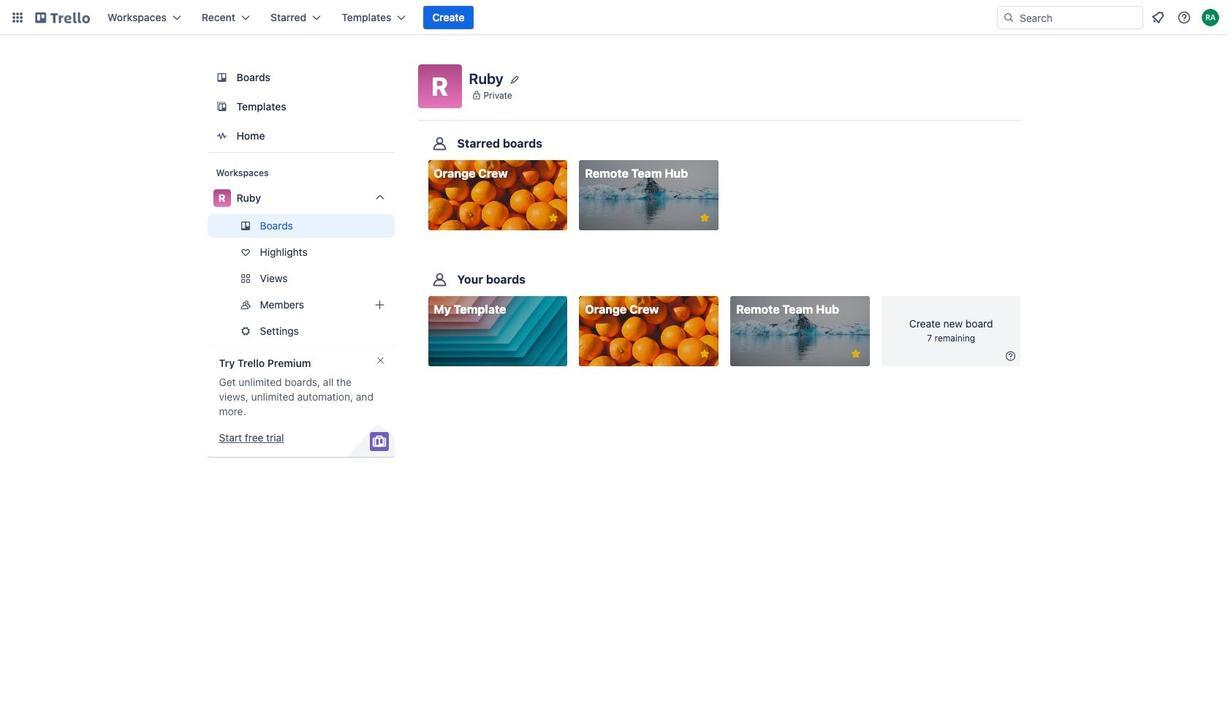 Task type: locate. For each thing, give the bounding box(es) containing it.
click to unstar this board. it will be removed from your starred list. image
[[547, 211, 560, 225], [698, 211, 712, 225], [850, 348, 863, 361]]

0 notifications image
[[1150, 9, 1167, 26]]

home image
[[213, 127, 231, 145]]

Search field
[[1015, 7, 1143, 28]]

click to unstar this board. it will be removed from your starred list. image
[[698, 348, 712, 361]]

add image
[[371, 296, 389, 314]]



Task type: describe. For each thing, give the bounding box(es) containing it.
ruby anderson (rubyanderson7) image
[[1203, 9, 1220, 26]]

template board image
[[213, 98, 231, 116]]

sm image
[[1004, 349, 1019, 364]]

back to home image
[[35, 6, 90, 29]]

board image
[[213, 69, 231, 86]]

1 horizontal spatial click to unstar this board. it will be removed from your starred list. image
[[698, 211, 712, 225]]

2 horizontal spatial click to unstar this board. it will be removed from your starred list. image
[[850, 348, 863, 361]]

open information menu image
[[1178, 10, 1192, 25]]

0 horizontal spatial click to unstar this board. it will be removed from your starred list. image
[[547, 211, 560, 225]]

search image
[[1004, 12, 1015, 23]]

primary element
[[0, 0, 1229, 35]]



Task type: vqa. For each thing, say whether or not it's contained in the screenshot.
this
no



